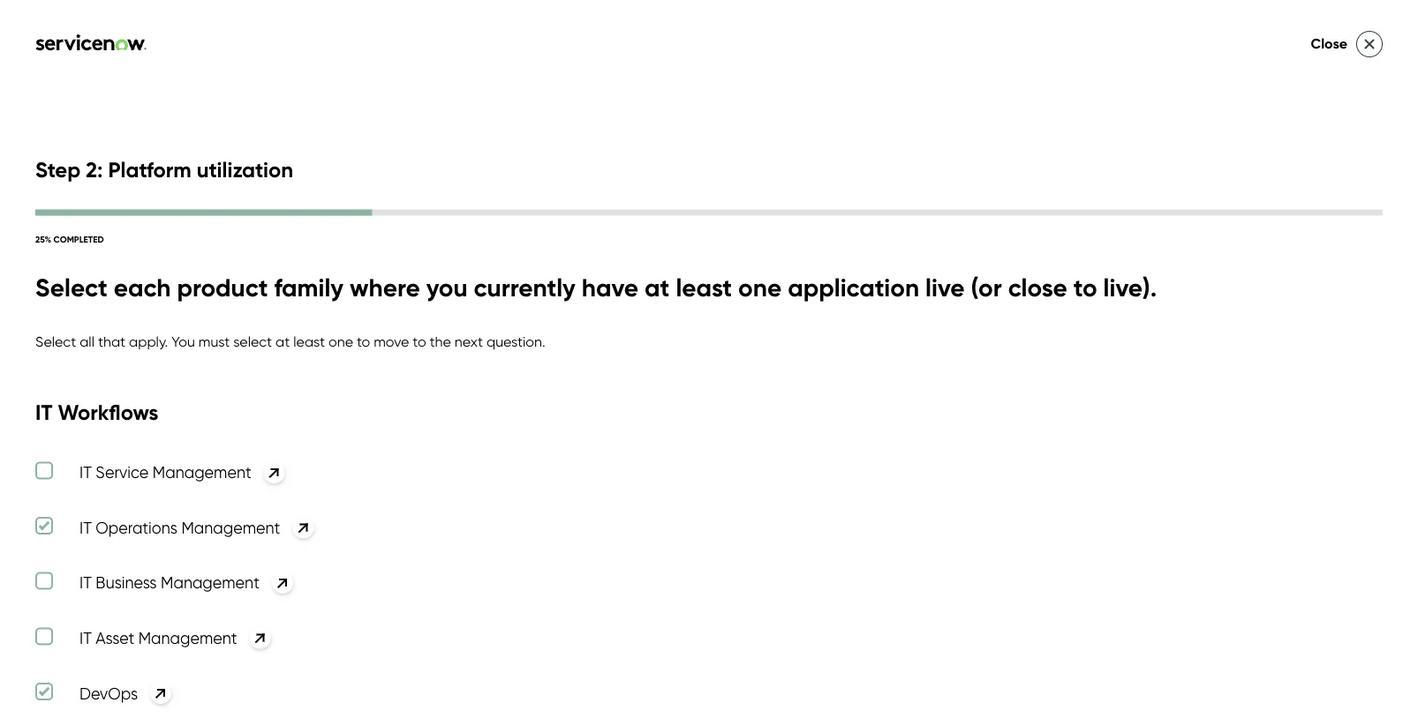 Task type: vqa. For each thing, say whether or not it's contained in the screenshot.
workflows
yes



Task type: describe. For each thing, give the bounding box(es) containing it.
it workflows
[[35, 399, 158, 425]]

select
[[233, 333, 272, 351]]

live
[[925, 272, 965, 303]]

it for it operations management
[[79, 518, 92, 538]]

it for it business management
[[79, 574, 92, 593]]

select for select each product family where you currently have at least one application live (or close to live).
[[35, 272, 107, 303]]

with
[[98, 632, 128, 649]]

(or
[[971, 272, 1002, 303]]

1 vertical spatial at
[[276, 333, 290, 351]]

1 vertical spatial one
[[329, 333, 353, 351]]

us
[[132, 632, 148, 649]]

you
[[426, 272, 468, 303]]

platform inside the servicenow platform team estimator
[[1020, 193, 1187, 246]]

the
[[430, 333, 451, 351]]

it for it asset management
[[79, 629, 92, 648]]

1 horizontal spatial least
[[676, 272, 732, 303]]

each
[[114, 272, 171, 303]]

live).
[[1103, 272, 1157, 303]]

it for it service management
[[79, 463, 92, 483]]

it for it workflows
[[35, 399, 52, 425]]

asset
[[96, 629, 134, 648]]

step 2: platform utilization
[[35, 156, 293, 183]]

team
[[1197, 193, 1303, 246]]

have
[[582, 272, 638, 303]]

servicenow platform team estimator
[[779, 193, 1303, 301]]

0 vertical spatial at
[[645, 272, 670, 303]]

it business management
[[79, 574, 260, 593]]

family
[[274, 272, 343, 303]]

devops
[[79, 684, 138, 704]]

management for it business management
[[161, 574, 260, 593]]

currently
[[474, 272, 576, 303]]

where
[[350, 272, 420, 303]]

apply.
[[129, 333, 168, 351]]

utilization
[[197, 156, 293, 183]]

connect
[[35, 632, 94, 649]]

2:
[[86, 156, 103, 183]]



Task type: locate. For each thing, give the bounding box(es) containing it.
1 horizontal spatial one
[[738, 272, 782, 303]]

workflows
[[58, 399, 158, 425]]

service
[[96, 463, 149, 483]]

0 vertical spatial least
[[676, 272, 732, 303]]

management down the it operations management
[[161, 574, 260, 593]]

to left live).
[[1074, 272, 1097, 303]]

at right select
[[276, 333, 290, 351]]

it left operations
[[79, 518, 92, 538]]

select left "all"
[[35, 333, 76, 351]]

one
[[738, 272, 782, 303], [329, 333, 353, 351]]

1 vertical spatial platform
[[1020, 193, 1187, 246]]

close
[[1311, 35, 1347, 52]]

at right the have
[[645, 272, 670, 303]]

select down 25% completed
[[35, 272, 107, 303]]

to left the
[[413, 333, 426, 351]]

select for select all that apply. you must select at least one to move to the next question.
[[35, 333, 76, 351]]

connect with us
[[35, 632, 148, 649]]

product
[[177, 272, 268, 303]]

0 horizontal spatial least
[[293, 333, 325, 351]]

0 horizontal spatial to
[[357, 333, 370, 351]]

2 horizontal spatial to
[[1074, 272, 1097, 303]]

1 horizontal spatial at
[[645, 272, 670, 303]]

0 horizontal spatial platform
[[108, 156, 191, 183]]

must
[[199, 333, 230, 351]]

0 vertical spatial select
[[35, 272, 107, 303]]

estimator
[[779, 248, 965, 301]]

servicenow
[[779, 193, 1010, 246]]

it left service
[[79, 463, 92, 483]]

close
[[1008, 272, 1067, 303]]

management up the it operations management
[[153, 463, 251, 483]]

least
[[676, 272, 732, 303], [293, 333, 325, 351]]

0 vertical spatial platform
[[108, 156, 191, 183]]

platform right 2: on the top left
[[108, 156, 191, 183]]

it left the with
[[79, 629, 92, 648]]

management up it business management
[[181, 518, 280, 538]]

management
[[153, 463, 251, 483], [181, 518, 280, 538], [161, 574, 260, 593], [138, 629, 237, 648]]

select
[[35, 272, 107, 303], [35, 333, 76, 351]]

question.
[[486, 333, 545, 351]]

it left business
[[79, 574, 92, 593]]

it left workflows
[[35, 399, 52, 425]]

completed
[[54, 234, 104, 245]]

select all that apply. you must select at least one to move to the next question.
[[35, 333, 545, 351]]

it
[[35, 399, 52, 425], [79, 463, 92, 483], [79, 518, 92, 538], [79, 574, 92, 593], [79, 629, 92, 648]]

platform
[[108, 156, 191, 183], [1020, 193, 1187, 246]]

to
[[1074, 272, 1097, 303], [357, 333, 370, 351], [413, 333, 426, 351]]

management for it asset management
[[138, 629, 237, 648]]

management down it business management
[[138, 629, 237, 648]]

platform up live).
[[1020, 193, 1187, 246]]

management for it operations management
[[181, 518, 280, 538]]

it asset management
[[79, 629, 237, 648]]

25%
[[35, 234, 51, 245]]

it operations management
[[79, 518, 280, 538]]

0 horizontal spatial one
[[329, 333, 353, 351]]

at
[[645, 272, 670, 303], [276, 333, 290, 351]]

twitter image
[[117, 673, 137, 694]]

that
[[98, 333, 125, 351]]

1 vertical spatial least
[[293, 333, 325, 351]]

0 horizontal spatial at
[[276, 333, 290, 351]]

next
[[455, 333, 483, 351]]

you
[[172, 333, 195, 351]]

0 vertical spatial one
[[738, 272, 782, 303]]

to left 'move'
[[357, 333, 370, 351]]

2 select from the top
[[35, 333, 76, 351]]

all
[[80, 333, 94, 351]]

1 vertical spatial select
[[35, 333, 76, 351]]

linkedin image
[[43, 673, 63, 694]]

it service management
[[79, 463, 251, 483]]

1 select from the top
[[35, 272, 107, 303]]

1 horizontal spatial platform
[[1020, 193, 1187, 246]]

management for it service management
[[153, 463, 251, 483]]

1 horizontal spatial to
[[413, 333, 426, 351]]

move
[[374, 333, 409, 351]]

operations
[[96, 518, 177, 538]]

application
[[788, 272, 919, 303]]

25% completed
[[35, 234, 104, 245]]

select each product family where you currently have at least one application live (or close to live).
[[35, 272, 1157, 303]]

step
[[35, 156, 81, 183]]

business
[[96, 574, 157, 593]]



